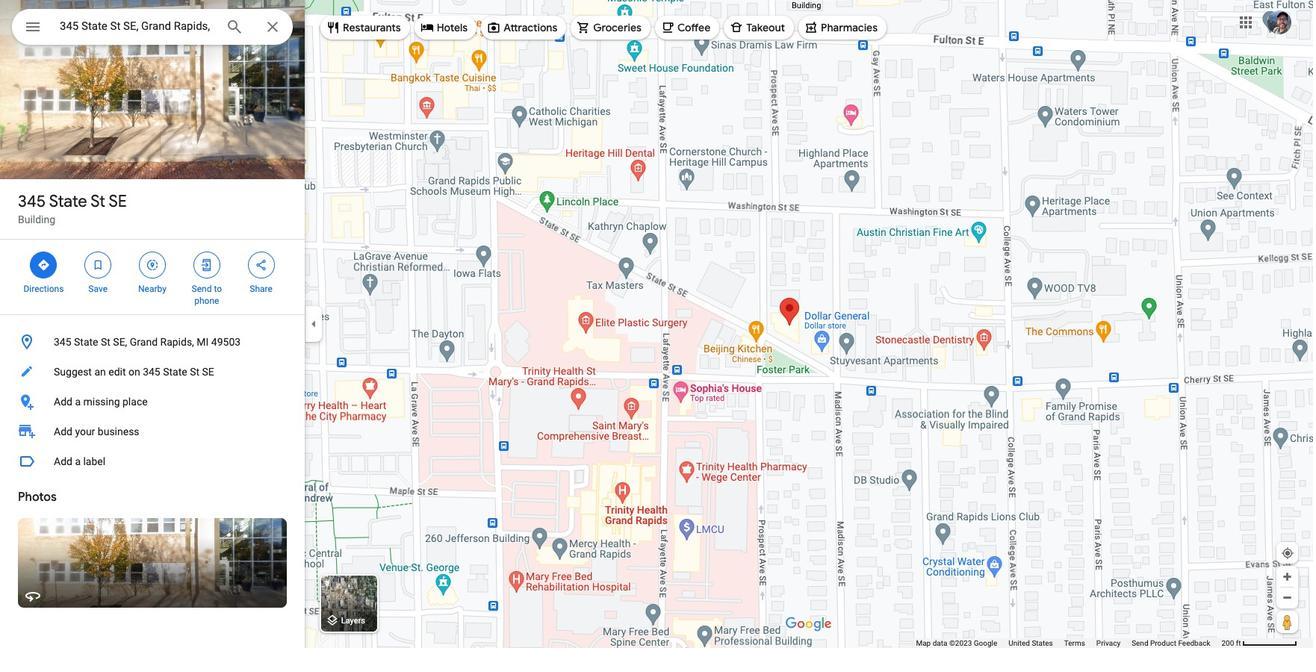 Task type: locate. For each thing, give the bounding box(es) containing it.
st
[[91, 191, 105, 212], [101, 336, 111, 348], [190, 366, 200, 378]]

ft
[[1237, 640, 1242, 648]]

google maps element
[[0, 0, 1314, 649]]

states
[[1032, 640, 1054, 648]]

345 right on
[[143, 366, 160, 378]]

0 vertical spatial send
[[192, 284, 212, 294]]

add a label
[[54, 456, 105, 468]]

se,
[[113, 336, 127, 348]]

an
[[94, 366, 106, 378]]

345 inside 345 state st se, grand rapids, mi 49503 button
[[54, 336, 71, 348]]

restaurants button
[[321, 10, 410, 46]]

se inside 345 state st se building
[[109, 191, 127, 212]]

1 vertical spatial 345
[[54, 336, 71, 348]]

send for send to phone
[[192, 284, 212, 294]]

0 vertical spatial se
[[109, 191, 127, 212]]

footer containing map data ©2023 google
[[917, 639, 1222, 649]]

add left label
[[54, 456, 72, 468]]

map
[[917, 640, 931, 648]]

a
[[75, 396, 81, 408], [75, 456, 81, 468]]

send inside send to phone
[[192, 284, 212, 294]]

2 horizontal spatial 345
[[143, 366, 160, 378]]

privacy
[[1097, 640, 1121, 648]]

1 horizontal spatial 345
[[54, 336, 71, 348]]

rapids,
[[160, 336, 194, 348]]

345 state st se, grand rapids, mi 49503
[[54, 336, 241, 348]]

 search field
[[12, 9, 293, 48]]

49503
[[211, 336, 241, 348]]

to
[[214, 284, 222, 294]]

share
[[250, 284, 273, 294]]

missing
[[83, 396, 120, 408]]

pharmacies button
[[799, 10, 887, 46]]

add a missing place button
[[0, 387, 305, 417]]

1 vertical spatial se
[[202, 366, 214, 378]]

send for send product feedback
[[1132, 640, 1149, 648]]

1 vertical spatial send
[[1132, 640, 1149, 648]]

place
[[123, 396, 148, 408]]

send up phone
[[192, 284, 212, 294]]

0 vertical spatial st
[[91, 191, 105, 212]]

send inside send product feedback button
[[1132, 640, 1149, 648]]

1 horizontal spatial send
[[1132, 640, 1149, 648]]

building
[[18, 214, 55, 226]]

united states
[[1009, 640, 1054, 648]]

0 vertical spatial a
[[75, 396, 81, 408]]

privacy button
[[1097, 639, 1121, 649]]


[[37, 257, 50, 274]]


[[91, 257, 105, 274]]

state up suggest
[[74, 336, 98, 348]]

1 a from the top
[[75, 396, 81, 408]]

st for se
[[91, 191, 105, 212]]

345 state st se building
[[18, 191, 127, 226]]

1 horizontal spatial se
[[202, 366, 214, 378]]

send left product
[[1132, 640, 1149, 648]]

attractions
[[504, 21, 558, 34]]

0 horizontal spatial 345
[[18, 191, 46, 212]]

save
[[88, 284, 108, 294]]

mi
[[197, 336, 209, 348]]

1 vertical spatial add
[[54, 426, 72, 438]]

directions
[[24, 284, 64, 294]]

None field
[[60, 17, 214, 35]]

add your business
[[54, 426, 139, 438]]

345 state st se, grand rapids, mi 49503 button
[[0, 327, 305, 357]]

st inside 345 state st se building
[[91, 191, 105, 212]]

se
[[109, 191, 127, 212], [202, 366, 214, 378]]

1 add from the top
[[54, 396, 72, 408]]

collapse side panel image
[[306, 316, 322, 333]]

2 vertical spatial add
[[54, 456, 72, 468]]

345 up suggest
[[54, 336, 71, 348]]

st for se,
[[101, 336, 111, 348]]

1 vertical spatial a
[[75, 456, 81, 468]]

345 inside suggest an edit on 345 state st se button
[[143, 366, 160, 378]]

2 a from the top
[[75, 456, 81, 468]]

3 add from the top
[[54, 456, 72, 468]]

0 vertical spatial 345
[[18, 191, 46, 212]]

attractions button
[[481, 10, 567, 46]]

st left se, at bottom
[[101, 336, 111, 348]]

©2023
[[950, 640, 973, 648]]

layers
[[341, 617, 365, 627]]

1 vertical spatial state
[[74, 336, 98, 348]]

add down suggest
[[54, 396, 72, 408]]

st up 
[[91, 191, 105, 212]]

a left label
[[75, 456, 81, 468]]

345
[[18, 191, 46, 212], [54, 336, 71, 348], [143, 366, 160, 378]]

phone
[[194, 296, 219, 306]]

state for se,
[[74, 336, 98, 348]]

takeout button
[[724, 10, 795, 46]]

2 vertical spatial 345
[[143, 366, 160, 378]]

345 up the 'building'
[[18, 191, 46, 212]]

send to phone
[[192, 284, 222, 306]]

2 vertical spatial state
[[163, 366, 187, 378]]

add
[[54, 396, 72, 408], [54, 426, 72, 438], [54, 456, 72, 468]]

345 for se
[[18, 191, 46, 212]]

groceries button
[[571, 10, 651, 46]]

your
[[75, 426, 95, 438]]

st down mi
[[190, 366, 200, 378]]

2 add from the top
[[54, 426, 72, 438]]

0 horizontal spatial send
[[192, 284, 212, 294]]

add left your
[[54, 426, 72, 438]]

state down the rapids,
[[163, 366, 187, 378]]

product
[[1151, 640, 1177, 648]]

state up the 'building'
[[49, 191, 87, 212]]

345 inside 345 state st se building
[[18, 191, 46, 212]]

0 vertical spatial add
[[54, 396, 72, 408]]

add for add your business
[[54, 426, 72, 438]]

state for se
[[49, 191, 87, 212]]

footer
[[917, 639, 1222, 649]]

restaurants
[[343, 21, 401, 34]]

business
[[98, 426, 139, 438]]

show your location image
[[1282, 547, 1295, 561]]

coffee button
[[655, 10, 720, 46]]

1 vertical spatial st
[[101, 336, 111, 348]]

0 vertical spatial state
[[49, 191, 87, 212]]

hotels
[[437, 21, 468, 34]]

send
[[192, 284, 212, 294], [1132, 640, 1149, 648]]

a left missing
[[75, 396, 81, 408]]

state inside 345 state st se building
[[49, 191, 87, 212]]

state
[[49, 191, 87, 212], [74, 336, 98, 348], [163, 366, 187, 378]]

0 horizontal spatial se
[[109, 191, 127, 212]]



Task type: describe. For each thing, give the bounding box(es) containing it.

[[255, 257, 268, 274]]

nearby
[[138, 284, 167, 294]]

send product feedback
[[1132, 640, 1211, 648]]


[[24, 16, 42, 37]]

takeout
[[747, 21, 786, 34]]

a for label
[[75, 456, 81, 468]]

suggest an edit on 345 state st se button
[[0, 357, 305, 387]]

feedback
[[1179, 640, 1211, 648]]

add for add a missing place
[[54, 396, 72, 408]]

zoom out image
[[1283, 593, 1294, 604]]

google account: cj baylor  
(christian.baylor@adept.ai) image
[[1268, 10, 1292, 34]]

actions for 345 state st se region
[[0, 240, 305, 315]]

200
[[1222, 640, 1235, 648]]

photos
[[18, 490, 57, 505]]

345 state st se main content
[[0, 0, 305, 649]]

show street view coverage image
[[1277, 611, 1299, 634]]

suggest
[[54, 366, 92, 378]]

345 State St SE, Grand Rapids, MI 49503 field
[[12, 9, 293, 45]]

se inside button
[[202, 366, 214, 378]]

label
[[83, 456, 105, 468]]


[[146, 257, 159, 274]]

add your business link
[[0, 417, 305, 447]]

footer inside google maps element
[[917, 639, 1222, 649]]

map data ©2023 google
[[917, 640, 998, 648]]

united states button
[[1009, 639, 1054, 649]]

grand
[[130, 336, 158, 348]]

200 ft
[[1222, 640, 1242, 648]]

terms
[[1065, 640, 1086, 648]]


[[200, 257, 214, 274]]

coffee
[[678, 21, 711, 34]]

a for missing
[[75, 396, 81, 408]]

pharmacies
[[821, 21, 878, 34]]

add for add a label
[[54, 456, 72, 468]]

none field inside 345 state st se, grand rapids, mi 49503 field
[[60, 17, 214, 35]]

google
[[974, 640, 998, 648]]

2 vertical spatial st
[[190, 366, 200, 378]]

hotels button
[[415, 10, 477, 46]]

data
[[933, 640, 948, 648]]

add a label button
[[0, 447, 305, 477]]

groceries
[[594, 21, 642, 34]]

 button
[[12, 9, 54, 48]]

terms button
[[1065, 639, 1086, 649]]

send product feedback button
[[1132, 639, 1211, 649]]

on
[[129, 366, 140, 378]]

200 ft button
[[1222, 640, 1298, 648]]

united
[[1009, 640, 1031, 648]]

add a missing place
[[54, 396, 148, 408]]

345 for se,
[[54, 336, 71, 348]]

zoom in image
[[1283, 572, 1294, 583]]

edit
[[109, 366, 126, 378]]

suggest an edit on 345 state st se
[[54, 366, 214, 378]]



Task type: vqa. For each thing, say whether or not it's contained in the screenshot.
Send in the the Send to phone
yes



